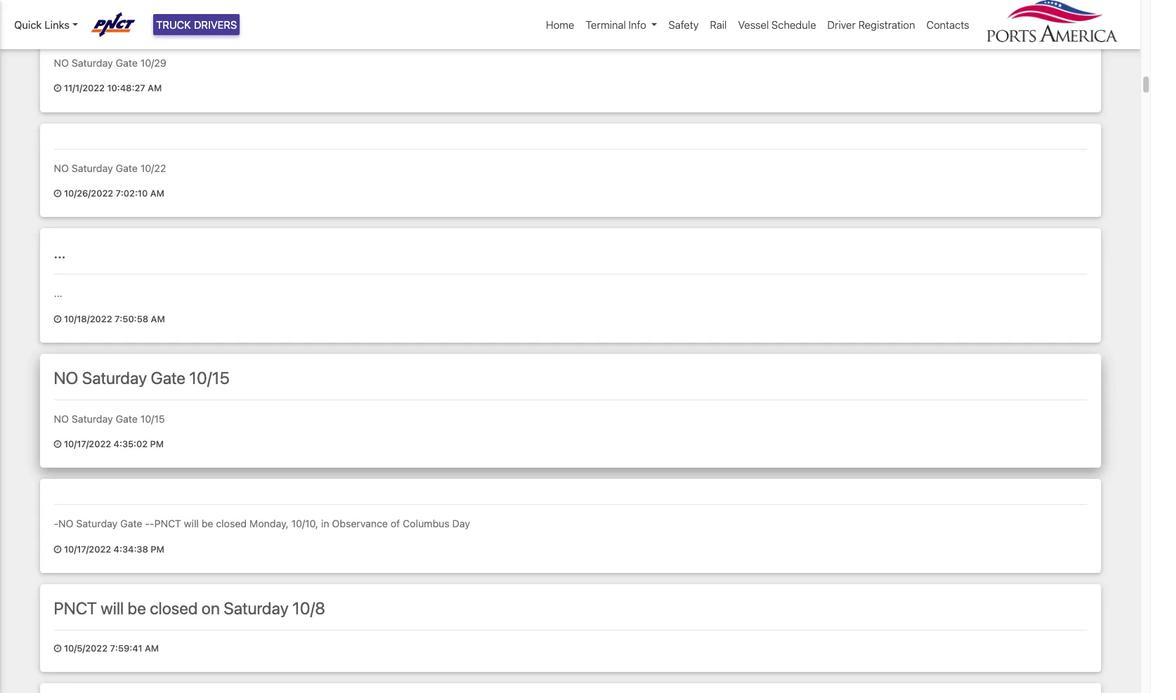 Task type: locate. For each thing, give the bounding box(es) containing it.
am down '10/29'
[[148, 83, 162, 94]]

- up 10/17/2022 4:34:38 pm
[[150, 518, 154, 530]]

am
[[148, 83, 162, 94], [150, 188, 164, 199], [151, 314, 165, 324], [145, 644, 159, 654]]

1 horizontal spatial will
[[184, 518, 199, 530]]

pm right 4:34:38
[[151, 545, 164, 555]]

contacts link
[[921, 11, 975, 38]]

be left monday,
[[202, 518, 213, 530]]

no saturday gate 10/22
[[54, 162, 166, 174]]

2 clock o image from the top
[[54, 190, 61, 199]]

clock o image for 10/26/2022 7:02:10 am
[[54, 190, 61, 199]]

0 horizontal spatial will
[[101, 599, 124, 619]]

saturday
[[72, 57, 113, 69], [72, 162, 113, 174], [82, 368, 147, 388], [72, 413, 113, 425], [76, 518, 118, 530], [224, 599, 289, 619]]

links
[[45, 18, 69, 31]]

-
[[54, 518, 58, 530], [145, 518, 150, 530], [150, 518, 154, 530]]

truck drivers link
[[153, 14, 240, 35]]

10/29
[[140, 57, 166, 69]]

1 - from the left
[[54, 518, 58, 530]]

0 vertical spatial pnct
[[154, 518, 181, 530]]

0 horizontal spatial pnct
[[54, 599, 97, 619]]

1 horizontal spatial 10/15
[[189, 368, 230, 388]]

no up "10/17/2022 4:35:02 pm"
[[54, 413, 69, 425]]

quick links link
[[14, 17, 78, 33]]

home
[[546, 18, 574, 31]]

1 horizontal spatial be
[[202, 518, 213, 530]]

pm right 4:35:02
[[150, 439, 164, 450]]

10/10,
[[291, 518, 318, 530]]

0 vertical spatial no saturday gate 10/15
[[54, 368, 230, 388]]

clock o image
[[54, 85, 61, 94], [54, 190, 61, 199], [54, 315, 61, 324], [54, 441, 61, 450], [54, 645, 61, 654]]

driver registration link
[[822, 11, 921, 38]]

no
[[54, 57, 69, 69], [54, 162, 69, 174], [54, 368, 78, 388], [54, 413, 69, 425], [58, 518, 73, 530]]

no saturday gate 10/15 down the 7:50:58
[[54, 368, 230, 388]]

gate
[[116, 57, 138, 69], [116, 162, 138, 174], [151, 368, 185, 388], [116, 413, 138, 425], [120, 518, 142, 530]]

10/17/2022 left 4:35:02
[[64, 439, 111, 450]]

10/5/2022 7:59:41 am
[[61, 644, 159, 654]]

pnct up 10/5/2022
[[54, 599, 97, 619]]

pnct
[[154, 518, 181, 530], [54, 599, 97, 619]]

0 vertical spatial will
[[184, 518, 199, 530]]

10:48:27
[[107, 83, 145, 94]]

5 clock o image from the top
[[54, 645, 61, 654]]

0 horizontal spatial be
[[128, 599, 146, 619]]

0 vertical spatial closed
[[216, 518, 247, 530]]

...
[[54, 243, 66, 262], [54, 288, 62, 299]]

pm for 10/17/2022 4:35:02 pm
[[150, 439, 164, 450]]

truck
[[156, 18, 191, 31]]

7:59:41
[[110, 644, 142, 654]]

am right the 7:50:58
[[151, 314, 165, 324]]

in
[[321, 518, 329, 530]]

pnct will be closed on saturday 10/8
[[54, 599, 325, 619]]

0 vertical spatial pm
[[150, 439, 164, 450]]

closed left on on the left
[[150, 599, 198, 619]]

4:35:02
[[114, 439, 148, 450]]

10/5/2022
[[64, 644, 108, 654]]

1 clock o image from the top
[[54, 85, 61, 94]]

terminal info link
[[580, 11, 663, 38]]

0 vertical spatial be
[[202, 518, 213, 530]]

1 horizontal spatial pnct
[[154, 518, 181, 530]]

be
[[202, 518, 213, 530], [128, 599, 146, 619]]

2 10/17/2022 from the top
[[64, 545, 111, 555]]

info
[[629, 18, 646, 31]]

0 vertical spatial ...
[[54, 243, 66, 262]]

10/22
[[140, 162, 166, 174]]

4 clock o image from the top
[[54, 441, 61, 450]]

10/18/2022 7:50:58 am
[[61, 314, 165, 324]]

0 horizontal spatial 10/15
[[140, 413, 165, 425]]

1 10/17/2022 from the top
[[64, 439, 111, 450]]

rail
[[710, 18, 727, 31]]

clock o image for 10/17/2022 4:35:02 pm
[[54, 441, 61, 450]]

1 vertical spatial no saturday gate 10/15
[[54, 413, 165, 425]]

pm
[[150, 439, 164, 450], [151, 545, 164, 555]]

1 vertical spatial 10/17/2022
[[64, 545, 111, 555]]

11/1/2022 10:48:27 am
[[61, 83, 162, 94]]

10/18/2022
[[64, 314, 112, 324]]

1 ... from the top
[[54, 243, 66, 262]]

1 vertical spatial ...
[[54, 288, 62, 299]]

contacts
[[927, 18, 969, 31]]

clock o image for 10/5/2022 7:59:41 am
[[54, 645, 61, 654]]

clock o image
[[54, 546, 61, 555]]

1 vertical spatial pm
[[151, 545, 164, 555]]

- up clock o icon
[[54, 518, 58, 530]]

1 vertical spatial 10/15
[[140, 413, 165, 425]]

am right the 7:59:41
[[145, 644, 159, 654]]

driver
[[827, 18, 856, 31]]

no up clock o icon
[[58, 518, 73, 530]]

1 horizontal spatial closed
[[216, 518, 247, 530]]

am right "7:02:10"
[[150, 188, 164, 199]]

columbus
[[403, 518, 450, 530]]

10/17/2022 right clock o icon
[[64, 545, 111, 555]]

1 vertical spatial pnct
[[54, 599, 97, 619]]

pnct up 10/17/2022 4:34:38 pm
[[154, 518, 181, 530]]

vessel schedule
[[738, 18, 816, 31]]

on
[[202, 599, 220, 619]]

no up 10/26/2022
[[54, 162, 69, 174]]

10/17/2022
[[64, 439, 111, 450], [64, 545, 111, 555]]

closed
[[216, 518, 247, 530], [150, 599, 198, 619]]

closed left monday,
[[216, 518, 247, 530]]

of
[[391, 518, 400, 530]]

10/15
[[189, 368, 230, 388], [140, 413, 165, 425]]

3 clock o image from the top
[[54, 315, 61, 324]]

be up the 7:59:41
[[128, 599, 146, 619]]

0 vertical spatial 10/17/2022
[[64, 439, 111, 450]]

no saturday gate 10/15 up "10/17/2022 4:35:02 pm"
[[54, 413, 165, 425]]

- up 4:34:38
[[145, 518, 150, 530]]

terminal
[[586, 18, 626, 31]]

am for 10/26/2022 7:02:10 am
[[150, 188, 164, 199]]

... up 10/18/2022 7:50:58 am
[[54, 288, 62, 299]]

monday,
[[249, 518, 289, 530]]

registration
[[858, 18, 915, 31]]

clock o image for 11/1/2022 10:48:27 am
[[54, 85, 61, 94]]

10/17/2022 4:35:02 pm
[[61, 439, 164, 450]]

no saturday gate 10/15
[[54, 368, 230, 388], [54, 413, 165, 425]]

0 horizontal spatial closed
[[150, 599, 198, 619]]

will
[[184, 518, 199, 530], [101, 599, 124, 619]]

... down 10/26/2022
[[54, 243, 66, 262]]



Task type: describe. For each thing, give the bounding box(es) containing it.
10/26/2022
[[64, 188, 113, 199]]

10/17/2022 for 4:35:02
[[64, 439, 111, 450]]

2 - from the left
[[145, 518, 150, 530]]

vessel
[[738, 18, 769, 31]]

quick
[[14, 18, 42, 31]]

no saturday gate 10/29
[[54, 57, 166, 69]]

saturday up 10/17/2022 4:34:38 pm
[[76, 518, 118, 530]]

pm for 10/17/2022 4:34:38 pm
[[151, 545, 164, 555]]

10/8
[[292, 599, 325, 619]]

10/17/2022 for 4:34:38
[[64, 545, 111, 555]]

truck drivers
[[156, 18, 237, 31]]

saturday down 10/18/2022 7:50:58 am
[[82, 368, 147, 388]]

4:34:38
[[114, 545, 148, 555]]

saturday up "10/17/2022 4:35:02 pm"
[[72, 413, 113, 425]]

saturday up 10/26/2022
[[72, 162, 113, 174]]

saturday right on on the left
[[224, 599, 289, 619]]

day
[[452, 518, 470, 530]]

drivers
[[194, 18, 237, 31]]

2 no saturday gate 10/15 from the top
[[54, 413, 165, 425]]

1 vertical spatial be
[[128, 599, 146, 619]]

0 vertical spatial 10/15
[[189, 368, 230, 388]]

schedule
[[772, 18, 816, 31]]

am for 10/5/2022 7:59:41 am
[[145, 644, 159, 654]]

clock o image for 10/18/2022 7:50:58 am
[[54, 315, 61, 324]]

saturday up the 11/1/2022
[[72, 57, 113, 69]]

rail link
[[704, 11, 732, 38]]

safety
[[669, 18, 699, 31]]

am for 11/1/2022 10:48:27 am
[[148, 83, 162, 94]]

10/17/2022 4:34:38 pm
[[61, 545, 164, 555]]

2 ... from the top
[[54, 288, 62, 299]]

vessel schedule link
[[732, 11, 822, 38]]

10/26/2022 7:02:10 am
[[61, 188, 164, 199]]

terminal info
[[586, 18, 646, 31]]

driver registration
[[827, 18, 915, 31]]

7:50:58
[[115, 314, 148, 324]]

3 - from the left
[[150, 518, 154, 530]]

1 no saturday gate 10/15 from the top
[[54, 368, 230, 388]]

no down '10/18/2022'
[[54, 368, 78, 388]]

safety link
[[663, 11, 704, 38]]

observance
[[332, 518, 388, 530]]

quick links
[[14, 18, 69, 31]]

11/1/2022
[[64, 83, 105, 94]]

7:02:10
[[116, 188, 148, 199]]

am for 10/18/2022 7:50:58 am
[[151, 314, 165, 324]]

-no saturday gate --pnct will be closed monday, 10/10, in observance of columbus day
[[54, 518, 470, 530]]

1 vertical spatial will
[[101, 599, 124, 619]]

1 vertical spatial closed
[[150, 599, 198, 619]]

home link
[[540, 11, 580, 38]]

no up the 11/1/2022
[[54, 57, 69, 69]]



Task type: vqa. For each thing, say whether or not it's contained in the screenshot.
Terminal Info link
yes



